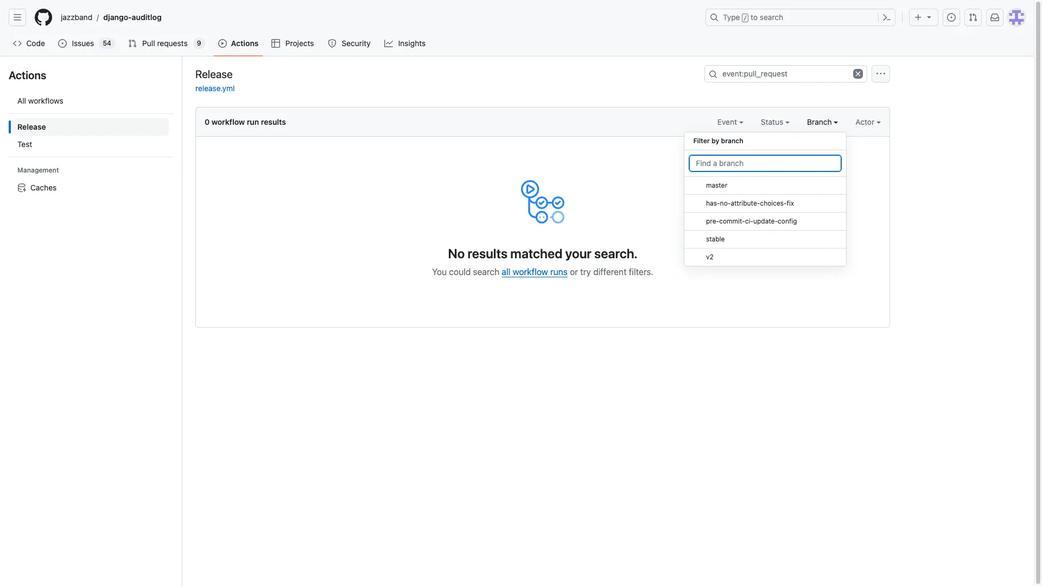 Task type: describe. For each thing, give the bounding box(es) containing it.
/ for type
[[744, 14, 748, 22]]

0 horizontal spatial results
[[261, 117, 286, 127]]

code
[[26, 39, 45, 48]]

event
[[718, 117, 740, 127]]

update-
[[754, 217, 779, 225]]

by
[[712, 137, 720, 145]]

status
[[761, 117, 786, 127]]

1 vertical spatial actions
[[9, 69, 46, 81]]

filter workflows element
[[13, 118, 169, 153]]

to
[[751, 12, 758, 22]]

django-
[[103, 12, 132, 22]]

you could search all workflow runs or try different filters.
[[432, 267, 654, 277]]

list containing all workflows
[[9, 88, 173, 201]]

commit-
[[720, 217, 746, 225]]

1 vertical spatial issue opened image
[[58, 39, 67, 48]]

master
[[707, 181, 728, 190]]

pre-commit-ci-update-config button
[[685, 213, 847, 231]]

status button
[[761, 116, 790, 128]]

/ for jazzband
[[97, 13, 99, 22]]

or
[[570, 267, 578, 277]]

pull requests
[[142, 39, 188, 48]]

graph image
[[385, 39, 393, 48]]

config
[[779, 217, 798, 225]]

pre-commit-ci-update-config
[[707, 217, 798, 225]]

1 horizontal spatial workflow
[[513, 267, 548, 277]]

matched
[[511, 246, 563, 261]]

Find a branch text field
[[689, 155, 843, 172]]

management
[[17, 166, 59, 174]]

release inside filter workflows element
[[17, 122, 46, 131]]

9
[[197, 39, 201, 47]]

stable
[[707, 235, 726, 243]]

filter
[[694, 137, 710, 145]]

runs
[[551, 267, 568, 277]]

release.yml link
[[196, 84, 235, 93]]

fix
[[787, 199, 795, 207]]

homepage image
[[35, 9, 52, 26]]

jazzband
[[61, 12, 92, 22]]

show workflow options image
[[877, 70, 886, 78]]

ci-
[[746, 217, 754, 225]]

release link
[[13, 118, 169, 136]]

play image
[[218, 39, 227, 48]]

has-no-attribute-choices-fix
[[707, 199, 795, 207]]

release.yml
[[196, 84, 235, 93]]

pre-
[[707, 217, 720, 225]]

pull
[[142, 39, 155, 48]]

has-
[[707, 199, 721, 207]]

stable button
[[685, 231, 847, 249]]

insights link
[[380, 35, 431, 52]]

projects
[[286, 39, 314, 48]]

no-
[[721, 199, 731, 207]]

1 horizontal spatial search
[[760, 12, 784, 22]]

test
[[17, 140, 32, 149]]

auditlog
[[132, 12, 162, 22]]

branch
[[808, 117, 834, 127]]

requests
[[157, 39, 188, 48]]

git pull request image for issue opened icon to the bottom
[[128, 39, 137, 48]]

1 horizontal spatial actions
[[231, 39, 259, 48]]

menu containing filter by branch
[[685, 128, 847, 275]]

different
[[594, 267, 627, 277]]

test link
[[13, 136, 169, 153]]

command palette image
[[883, 13, 892, 22]]

security link
[[324, 35, 376, 52]]

could
[[449, 267, 471, 277]]



Task type: locate. For each thing, give the bounding box(es) containing it.
insights
[[399, 39, 426, 48]]

clear filters image
[[854, 69, 864, 79]]

issue opened image left issues
[[58, 39, 67, 48]]

1 horizontal spatial git pull request image
[[969, 13, 978, 22]]

0 vertical spatial release
[[196, 68, 233, 80]]

0 horizontal spatial release
[[17, 122, 46, 131]]

django-auditlog link
[[99, 9, 166, 26]]

/
[[97, 13, 99, 22], [744, 14, 748, 22]]

results up all
[[468, 246, 508, 261]]

jazzband link
[[56, 9, 97, 26]]

search.
[[595, 246, 638, 261]]

1 vertical spatial workflow
[[513, 267, 548, 277]]

actor button
[[856, 116, 881, 128]]

triangle down image
[[925, 12, 934, 21]]

git pull request image
[[969, 13, 978, 22], [128, 39, 137, 48]]

0 vertical spatial actions
[[231, 39, 259, 48]]

choices-
[[761, 199, 787, 207]]

list
[[56, 9, 700, 26], [9, 88, 173, 201]]

None search field
[[705, 65, 868, 83]]

issues
[[72, 39, 94, 48]]

menu
[[685, 128, 847, 275]]

actions right play image
[[231, 39, 259, 48]]

1 horizontal spatial issue opened image
[[948, 13, 956, 22]]

0 vertical spatial git pull request image
[[969, 13, 978, 22]]

caches
[[30, 183, 57, 192]]

branch
[[722, 137, 744, 145]]

run
[[247, 117, 259, 127]]

0 horizontal spatial search
[[473, 267, 500, 277]]

actor
[[856, 117, 877, 127]]

/ inside jazzband / django-auditlog
[[97, 13, 99, 22]]

you
[[432, 267, 447, 277]]

0 vertical spatial issue opened image
[[948, 13, 956, 22]]

filter by branch
[[694, 137, 744, 145]]

1 vertical spatial results
[[468, 246, 508, 261]]

actions link
[[214, 35, 263, 52]]

search
[[760, 12, 784, 22], [473, 267, 500, 277]]

all
[[17, 96, 26, 105]]

has-no-attribute-choices-fix button
[[685, 195, 847, 213]]

0 workflow run results
[[205, 117, 286, 127]]

workflow
[[212, 117, 245, 127], [513, 267, 548, 277]]

all workflows link
[[13, 92, 169, 110]]

notifications image
[[991, 13, 1000, 22]]

git pull request image left the 'notifications' icon
[[969, 13, 978, 22]]

0 vertical spatial search
[[760, 12, 784, 22]]

1 vertical spatial list
[[9, 88, 173, 201]]

all workflow runs link
[[502, 267, 568, 277]]

results
[[261, 117, 286, 127], [468, 246, 508, 261]]

type / to search
[[723, 12, 784, 22]]

1 horizontal spatial results
[[468, 246, 508, 261]]

search left all
[[473, 267, 500, 277]]

type
[[723, 12, 741, 22]]

no results matched your search.
[[448, 246, 638, 261]]

1 vertical spatial release
[[17, 122, 46, 131]]

0 horizontal spatial workflow
[[212, 117, 245, 127]]

all workflows
[[17, 96, 63, 105]]

code image
[[13, 39, 22, 48]]

/ inside type / to search
[[744, 14, 748, 22]]

code link
[[9, 35, 50, 52]]

search right to
[[760, 12, 784, 22]]

caches link
[[13, 179, 169, 197]]

try
[[581, 267, 591, 277]]

issue opened image
[[948, 13, 956, 22], [58, 39, 67, 48]]

0
[[205, 117, 210, 127]]

0 horizontal spatial issue opened image
[[58, 39, 67, 48]]

1 vertical spatial git pull request image
[[128, 39, 137, 48]]

no
[[448, 246, 465, 261]]

git pull request image for the top issue opened icon
[[969, 13, 978, 22]]

0 horizontal spatial /
[[97, 13, 99, 22]]

/ left django-
[[97, 13, 99, 22]]

shield image
[[328, 39, 337, 48]]

git pull request image left pull
[[128, 39, 137, 48]]

all
[[502, 267, 511, 277]]

1 horizontal spatial /
[[744, 14, 748, 22]]

github actions image
[[521, 180, 565, 224]]

jazzband / django-auditlog
[[61, 12, 162, 22]]

workflow down matched
[[513, 267, 548, 277]]

0 horizontal spatial git pull request image
[[128, 39, 137, 48]]

projects link
[[267, 35, 319, 52]]

search image
[[709, 70, 718, 79]]

workflow right 0
[[212, 117, 245, 127]]

release
[[196, 68, 233, 80], [17, 122, 46, 131]]

/ left to
[[744, 14, 748, 22]]

0 vertical spatial list
[[56, 9, 700, 26]]

v2
[[707, 253, 714, 261]]

actions
[[231, 39, 259, 48], [9, 69, 46, 81]]

1 horizontal spatial release
[[196, 68, 233, 80]]

security
[[342, 39, 371, 48]]

0 vertical spatial workflow
[[212, 117, 245, 127]]

1 vertical spatial search
[[473, 267, 500, 277]]

results right run
[[261, 117, 286, 127]]

actions up all
[[9, 69, 46, 81]]

table image
[[272, 39, 280, 48]]

master button
[[685, 177, 847, 195]]

release up test
[[17, 122, 46, 131]]

0 horizontal spatial actions
[[9, 69, 46, 81]]

0 vertical spatial results
[[261, 117, 286, 127]]

54
[[103, 39, 111, 47]]

release up release.yml link
[[196, 68, 233, 80]]

v2 button
[[685, 249, 847, 267]]

plus image
[[915, 13, 923, 22]]

issue opened image right triangle down icon
[[948, 13, 956, 22]]

filters.
[[629, 267, 654, 277]]

workflows
[[28, 96, 63, 105]]

event button
[[718, 116, 744, 128]]

list containing jazzband
[[56, 9, 700, 26]]

your
[[566, 246, 592, 261]]

attribute-
[[731, 199, 761, 207]]



Task type: vqa. For each thing, say whether or not it's contained in the screenshot.
Release
yes



